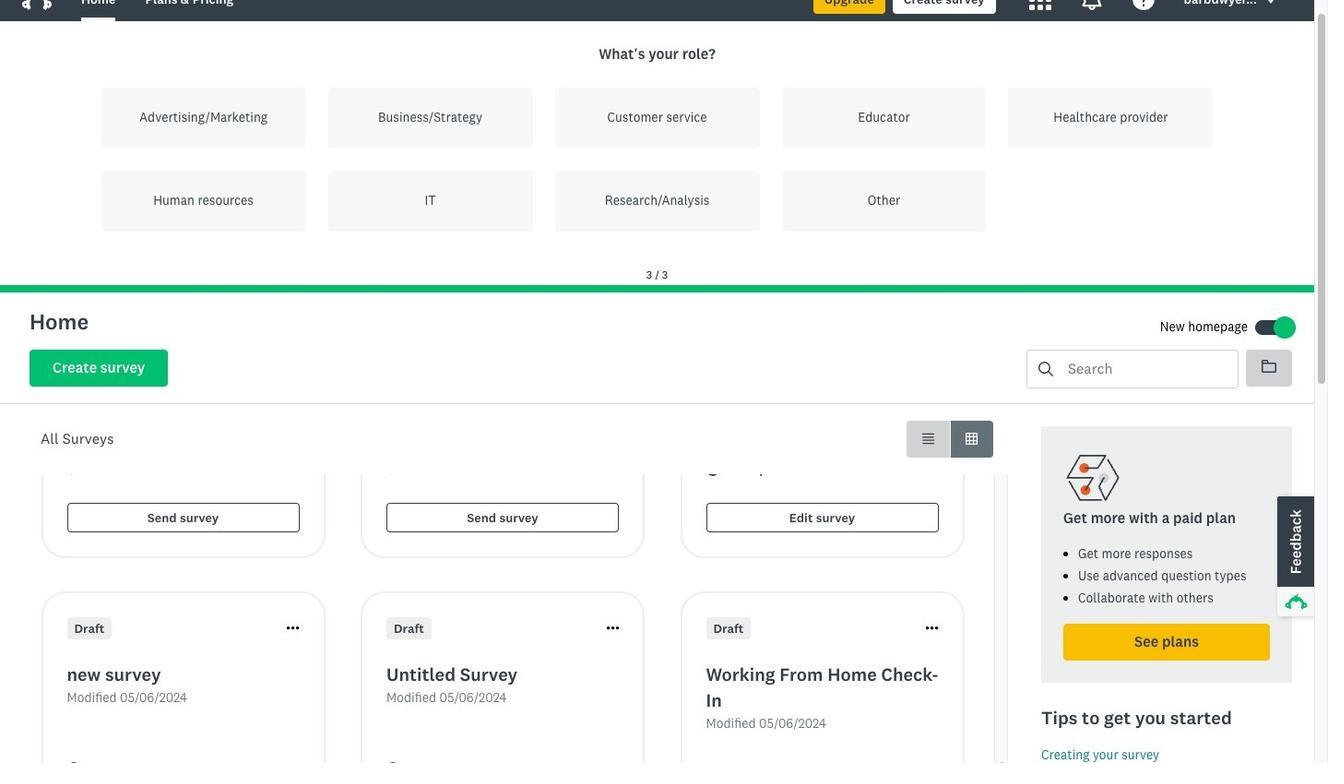 Task type: describe. For each thing, give the bounding box(es) containing it.
brand logo image
[[22, 0, 52, 14]]

1 no issues image from the left
[[67, 464, 80, 477]]

1 dropdown arrow icon image from the left
[[1265, 0, 1278, 7]]

search image
[[1039, 362, 1054, 377]]

folders image
[[1262, 360, 1277, 373]]

folders image
[[1262, 359, 1277, 374]]

help icon image
[[1133, 0, 1155, 10]]

2 no issues image from the left
[[387, 464, 400, 477]]

notification center icon image
[[1081, 0, 1103, 10]]

warning image
[[706, 464, 719, 477]]



Task type: vqa. For each thing, say whether or not it's contained in the screenshot.
response based pricing icon
yes



Task type: locate. For each thing, give the bounding box(es) containing it.
2 dropdown arrow icon image from the left
[[1267, 0, 1277, 3]]

dialog
[[0, 21, 1315, 293]]

1 horizontal spatial no issues image
[[387, 464, 400, 477]]

response based pricing icon image
[[1064, 448, 1123, 508]]

group
[[907, 421, 994, 458]]

0 horizontal spatial no issues image
[[67, 464, 80, 477]]

no issues image
[[67, 464, 80, 477], [387, 464, 400, 477]]

Search text field
[[1054, 351, 1238, 388]]

search image
[[1039, 362, 1054, 376]]

dropdown arrow icon image
[[1265, 0, 1278, 7], [1267, 0, 1277, 3]]

products icon image
[[1030, 0, 1052, 10], [1030, 0, 1052, 10]]



